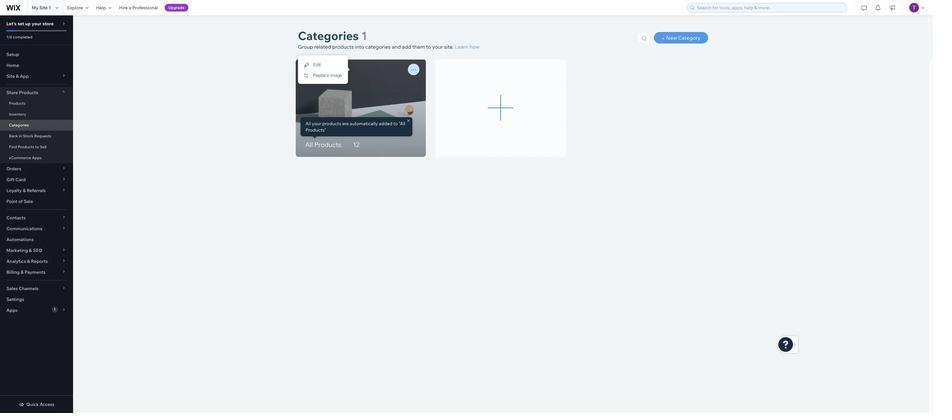 Task type: locate. For each thing, give the bounding box(es) containing it.
products inside "popup button"
[[19, 90, 38, 96]]

1 vertical spatial all
[[305, 141, 313, 149]]

1 horizontal spatial categories
[[298, 29, 359, 43]]

0 horizontal spatial to
[[35, 145, 39, 149]]

1
[[49, 5, 51, 11], [362, 29, 367, 43]]

edit
[[314, 62, 321, 67]]

quick access button
[[19, 402, 54, 408]]

hire
[[119, 5, 128, 11]]

home
[[6, 63, 19, 68]]

category
[[679, 35, 701, 41]]

help button
[[92, 0, 115, 15]]

products down categories 1
[[333, 44, 354, 50]]

into
[[355, 44, 365, 50]]

products up inventory
[[9, 101, 25, 106]]

1 vertical spatial your
[[433, 44, 443, 50]]

set
[[18, 21, 24, 27]]

1 vertical spatial 1
[[362, 29, 367, 43]]

0 vertical spatial to
[[426, 44, 431, 50]]

0 vertical spatial your
[[32, 21, 41, 27]]

a
[[129, 5, 131, 11]]

quick
[[26, 402, 39, 408]]

products
[[19, 90, 38, 96], [9, 101, 25, 106], [315, 141, 342, 149], [18, 145, 34, 149]]

12
[[353, 141, 360, 149]]

back in stock requests link
[[0, 131, 73, 142]]

all up products"
[[306, 121, 311, 127]]

store products
[[6, 90, 38, 96]]

products for all products
[[315, 141, 342, 149]]

are
[[342, 121, 349, 127]]

products link
[[0, 98, 73, 109]]

categories for categories 1
[[298, 29, 359, 43]]

find products to sell
[[9, 145, 47, 149]]

site.
[[444, 44, 454, 50]]

1 horizontal spatial your
[[312, 121, 322, 127]]

products up "products" link
[[19, 90, 38, 96]]

sale
[[24, 199, 33, 205]]

0 vertical spatial products
[[333, 44, 354, 50]]

2 vertical spatial to
[[35, 145, 39, 149]]

apps
[[32, 156, 42, 160]]

to left "all
[[394, 121, 398, 127]]

categories
[[298, 29, 359, 43], [9, 123, 29, 128]]

store
[[42, 21, 54, 27]]

1 vertical spatial to
[[394, 121, 398, 127]]

to left sell
[[35, 145, 39, 149]]

to
[[426, 44, 431, 50], [394, 121, 398, 127], [35, 145, 39, 149]]

back
[[9, 134, 18, 139]]

ecommerce apps link
[[0, 153, 73, 164]]

automatically
[[350, 121, 378, 127]]

back in stock requests
[[9, 134, 51, 139]]

categories inside sidebar element
[[9, 123, 29, 128]]

store
[[6, 90, 18, 96]]

group
[[298, 44, 313, 50]]

1 horizontal spatial 1
[[362, 29, 367, 43]]

add
[[402, 44, 412, 50]]

your inside all your products are automatically added to "all products"
[[312, 121, 322, 127]]

0 horizontal spatial your
[[32, 21, 41, 27]]

products
[[333, 44, 354, 50], [323, 121, 341, 127]]

products down products"
[[315, 141, 342, 149]]

1 up into
[[362, 29, 367, 43]]

1 vertical spatial categories
[[9, 123, 29, 128]]

0 vertical spatial all
[[306, 121, 311, 127]]

0 vertical spatial categories
[[298, 29, 359, 43]]

my site 1
[[32, 5, 51, 11]]

your
[[32, 21, 41, 27], [433, 44, 443, 50], [312, 121, 322, 127]]

your right 'up'
[[32, 21, 41, 27]]

products for related
[[333, 44, 354, 50]]

your left the site. at the top left
[[433, 44, 443, 50]]

how
[[470, 44, 480, 50]]

all
[[306, 121, 311, 127], [305, 141, 313, 149]]

2 horizontal spatial to
[[426, 44, 431, 50]]

categories down inventory
[[9, 123, 29, 128]]

products left are
[[323, 121, 341, 127]]

new category
[[667, 35, 701, 41]]

products"
[[306, 127, 326, 133]]

2 vertical spatial your
[[312, 121, 322, 127]]

to inside all your products are automatically added to "all products"
[[394, 121, 398, 127]]

categories up related
[[298, 29, 359, 43]]

up
[[25, 21, 31, 27]]

all down products"
[[305, 141, 313, 149]]

products inside all your products are automatically added to "all products"
[[323, 121, 341, 127]]

in
[[19, 134, 22, 139]]

your up products"
[[312, 121, 322, 127]]

products up ecommerce apps
[[18, 145, 34, 149]]

0 horizontal spatial categories
[[9, 123, 29, 128]]

edit link
[[304, 61, 342, 68]]

all inside all your products are automatically added to "all products"
[[306, 121, 311, 127]]

to right "them" at the top
[[426, 44, 431, 50]]

1 horizontal spatial to
[[394, 121, 398, 127]]

1 right site
[[49, 5, 51, 11]]

inventory
[[9, 112, 26, 117]]

categories 1
[[298, 29, 367, 43]]

all products
[[305, 141, 342, 149]]

1 vertical spatial products
[[323, 121, 341, 127]]

professional
[[132, 5, 158, 11]]

let's set up your store
[[6, 21, 54, 27]]

0 vertical spatial 1
[[49, 5, 51, 11]]

to inside sidebar element
[[35, 145, 39, 149]]

find
[[9, 145, 17, 149]]

all your products are automatically added to "all products"
[[306, 121, 406, 133]]

setup link
[[0, 49, 73, 60]]



Task type: describe. For each thing, give the bounding box(es) containing it.
image
[[331, 72, 342, 78]]

upgrade
[[169, 5, 185, 10]]

Search for tools, apps, help & more... field
[[696, 3, 846, 12]]

products for find products to sell
[[18, 145, 34, 149]]

edit image
[[304, 62, 309, 68]]

your inside sidebar element
[[32, 21, 41, 27]]

ecommerce
[[9, 156, 31, 160]]

requests
[[34, 134, 51, 139]]

quick access
[[26, 402, 54, 408]]

categories for categories
[[9, 123, 29, 128]]

point of sale
[[6, 199, 33, 205]]

settings link
[[0, 294, 73, 305]]

point
[[6, 199, 17, 205]]

0 horizontal spatial 1
[[49, 5, 51, 11]]

sell
[[40, 145, 47, 149]]

home link
[[0, 60, 73, 71]]

of
[[18, 199, 23, 205]]

new category link
[[655, 32, 709, 44]]

hire a professional link
[[115, 0, 162, 15]]

products for store products
[[19, 90, 38, 96]]

2 horizontal spatial your
[[433, 44, 443, 50]]

1/6
[[6, 35, 12, 39]]

automations link
[[0, 234, 73, 245]]

my
[[32, 5, 38, 11]]

categories link
[[0, 120, 73, 131]]

ecommerce apps
[[9, 156, 42, 160]]

replace image
[[314, 72, 342, 78]]

"all
[[399, 121, 406, 127]]

let's
[[6, 21, 17, 27]]

point of sale link
[[0, 196, 73, 207]]

explore
[[67, 5, 83, 11]]

1/6 completed
[[6, 35, 32, 39]]

new
[[667, 35, 678, 41]]

store products button
[[0, 87, 73, 98]]

setup
[[6, 52, 19, 57]]

inventory link
[[0, 109, 73, 120]]

hire a professional
[[119, 5, 158, 11]]

site
[[39, 5, 48, 11]]

group related products into categories and add them to your site. learn how
[[298, 44, 480, 50]]

all for all products
[[305, 141, 313, 149]]

sidebar element
[[0, 15, 73, 414]]

categories
[[366, 44, 391, 50]]

completed
[[13, 35, 32, 39]]

automations
[[6, 237, 34, 243]]

them
[[413, 44, 425, 50]]

added
[[379, 121, 393, 127]]

and
[[392, 44, 401, 50]]

learn
[[455, 44, 469, 50]]

products for your
[[323, 121, 341, 127]]

replace image button
[[304, 72, 342, 78]]

all for all your products are automatically added to "all products"
[[306, 121, 311, 127]]

find products to sell link
[[0, 142, 73, 153]]

replace
[[314, 72, 329, 78]]

learn how link
[[455, 44, 480, 50]]

settings
[[6, 297, 24, 303]]

upgrade button
[[165, 4, 189, 12]]

stock
[[23, 134, 33, 139]]

help
[[96, 5, 106, 11]]

access
[[40, 402, 54, 408]]

related
[[315, 44, 331, 50]]



Task type: vqa. For each thing, say whether or not it's contained in the screenshot.
set
yes



